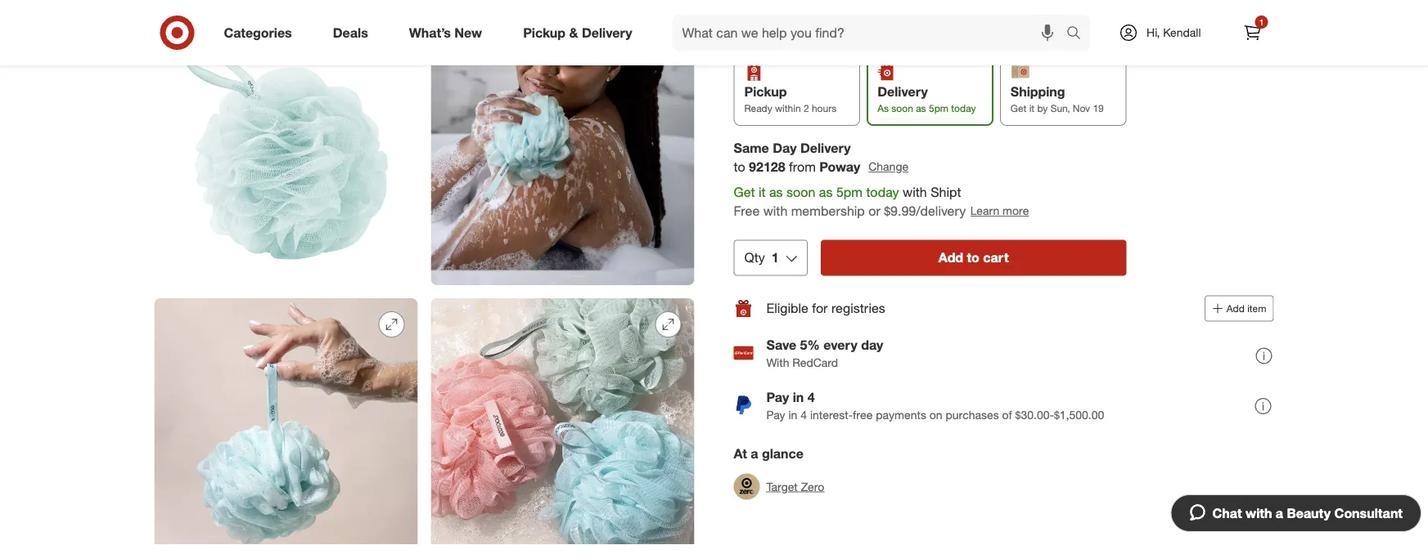 Task type: locate. For each thing, give the bounding box(es) containing it.
delivery for pickup & delivery
[[582, 25, 632, 41]]

delivery
[[582, 25, 632, 41], [878, 83, 928, 99], [800, 140, 851, 156]]

it inside get it as soon as 5pm today with shipt free with membership or $9.99/delivery learn more
[[759, 184, 766, 200]]

a right at
[[751, 446, 758, 462]]

to
[[734, 159, 745, 175], [967, 250, 980, 266]]

1 vertical spatial delivery
[[878, 83, 928, 99]]

day
[[773, 140, 797, 156]]

4 left interest-
[[801, 408, 807, 423]]

0 horizontal spatial it
[[759, 184, 766, 200]]

5pm down "poway"
[[836, 184, 863, 200]]

delivery inside delivery as soon as 5pm today
[[878, 83, 928, 99]]

as
[[916, 102, 926, 114], [769, 184, 783, 200], [819, 184, 833, 200]]

92128
[[749, 159, 785, 175]]

1 horizontal spatial 1
[[1260, 17, 1264, 27]]

pickup inside pickup ready within 2 hours
[[744, 83, 787, 99]]

delivery as soon as 5pm today
[[878, 83, 976, 114]]

1 horizontal spatial pickup
[[744, 83, 787, 99]]

or
[[869, 203, 881, 219]]

to left cart
[[967, 250, 980, 266]]

0 horizontal spatial with
[[763, 203, 788, 219]]

pickup for &
[[523, 25, 566, 41]]

chat
[[1213, 506, 1242, 522]]

with inside chat with a beauty consultant 'button'
[[1246, 506, 1272, 522]]

every
[[824, 337, 858, 353]]

with right chat
[[1246, 506, 1272, 522]]

5%
[[800, 337, 820, 353]]

save
[[767, 337, 797, 353]]

0 vertical spatial 1
[[1260, 17, 1264, 27]]

in
[[793, 389, 804, 405], [789, 408, 798, 423]]

redcard
[[793, 356, 838, 370]]

2 vertical spatial delivery
[[800, 140, 851, 156]]

1 horizontal spatial to
[[967, 250, 980, 266]]

qty
[[744, 250, 765, 266]]

0 horizontal spatial delivery
[[582, 25, 632, 41]]

ecotools delicate ecopouf loofah, 5 of 11 image
[[154, 299, 418, 546]]

0 vertical spatial 5pm
[[929, 102, 949, 114]]

categories link
[[210, 15, 312, 51]]

eligible for registries
[[767, 301, 885, 317]]

1 horizontal spatial a
[[1276, 506, 1284, 522]]

add left cart
[[939, 250, 964, 266]]

from
[[789, 159, 816, 175]]

0 vertical spatial pay
[[767, 389, 789, 405]]

2 horizontal spatial as
[[916, 102, 926, 114]]

a left the beauty
[[1276, 506, 1284, 522]]

0 vertical spatial pickup
[[523, 25, 566, 41]]

0 vertical spatial add
[[939, 250, 964, 266]]

get left by
[[1011, 102, 1027, 114]]

add
[[939, 250, 964, 266], [1227, 303, 1245, 315]]

ecotools delicate ecopouf loofah, 4 of 11 image
[[431, 22, 695, 286]]

at a glance
[[734, 446, 804, 462]]

it up free on the top right of page
[[759, 184, 766, 200]]

as down 92128
[[769, 184, 783, 200]]

today left by
[[951, 102, 976, 114]]

to down 'same'
[[734, 159, 745, 175]]

pay
[[767, 389, 789, 405], [767, 408, 786, 423]]

cart
[[983, 250, 1009, 266]]

target
[[767, 480, 798, 494]]

today
[[951, 102, 976, 114], [866, 184, 899, 200]]

get up free on the top right of page
[[734, 184, 755, 200]]

0 horizontal spatial 5pm
[[836, 184, 863, 200]]

0 horizontal spatial add
[[939, 250, 964, 266]]

save 5% every day with redcard
[[767, 337, 883, 370]]

1 vertical spatial 1
[[772, 250, 779, 266]]

0 vertical spatial get
[[1011, 102, 1027, 114]]

5pm
[[929, 102, 949, 114], [836, 184, 863, 200]]

1 vertical spatial it
[[759, 184, 766, 200]]

as
[[878, 102, 889, 114]]

1 vertical spatial add
[[1227, 303, 1245, 315]]

chat with a beauty consultant button
[[1171, 495, 1422, 533]]

add for add to cart
[[939, 250, 964, 266]]

0 vertical spatial it
[[1029, 102, 1035, 114]]

soon
[[892, 102, 913, 114], [787, 184, 816, 200]]

it left by
[[1029, 102, 1035, 114]]

hi,
[[1147, 25, 1160, 40]]

0 horizontal spatial get
[[734, 184, 755, 200]]

ecotools delicate ecopouf loofah, 6 of 11 image
[[431, 299, 695, 546]]

2 horizontal spatial delivery
[[878, 83, 928, 99]]

with right free on the top right of page
[[763, 203, 788, 219]]

more
[[1003, 204, 1029, 218]]

pay in 4 pay in 4 interest-free payments on purchases of $30.00-$1,500.00
[[767, 389, 1105, 423]]

1 horizontal spatial get
[[1011, 102, 1027, 114]]

1 vertical spatial get
[[734, 184, 755, 200]]

qty 1
[[744, 250, 779, 266]]

free
[[853, 408, 873, 423]]

it
[[1029, 102, 1035, 114], [759, 184, 766, 200]]

1 horizontal spatial delivery
[[800, 140, 851, 156]]

4
[[808, 389, 815, 405], [801, 408, 807, 423]]

delivery up from poway
[[800, 140, 851, 156]]

today up "or"
[[866, 184, 899, 200]]

1 vertical spatial 5pm
[[836, 184, 863, 200]]

same
[[734, 140, 769, 156]]

add left item
[[1227, 303, 1245, 315]]

1 link
[[1235, 15, 1271, 51]]

consultant
[[1335, 506, 1403, 522]]

0 horizontal spatial as
[[769, 184, 783, 200]]

learn
[[971, 204, 1000, 218]]

0 horizontal spatial pickup
[[523, 25, 566, 41]]

0 horizontal spatial soon
[[787, 184, 816, 200]]

with
[[767, 356, 789, 370]]

1 vertical spatial to
[[967, 250, 980, 266]]

1 horizontal spatial today
[[951, 102, 976, 114]]

1 horizontal spatial soon
[[892, 102, 913, 114]]

soon right as
[[892, 102, 913, 114]]

add for add item
[[1227, 303, 1245, 315]]

free
[[734, 203, 760, 219]]

in down redcard
[[793, 389, 804, 405]]

1 horizontal spatial it
[[1029, 102, 1035, 114]]

4 up interest-
[[808, 389, 815, 405]]

target zero
[[767, 480, 825, 494]]

0 vertical spatial soon
[[892, 102, 913, 114]]

as up membership
[[819, 184, 833, 200]]

1 vertical spatial with
[[763, 203, 788, 219]]

1 horizontal spatial 5pm
[[929, 102, 949, 114]]

1 horizontal spatial add
[[1227, 303, 1245, 315]]

0 vertical spatial with
[[903, 184, 927, 200]]

1 horizontal spatial with
[[903, 184, 927, 200]]

soon down from
[[787, 184, 816, 200]]

with up $9.99/delivery
[[903, 184, 927, 200]]

1
[[1260, 17, 1264, 27], [772, 250, 779, 266]]

add item button
[[1205, 296, 1274, 322]]

2 vertical spatial with
[[1246, 506, 1272, 522]]

0 horizontal spatial a
[[751, 446, 758, 462]]

0 horizontal spatial today
[[866, 184, 899, 200]]

1 vertical spatial pickup
[[744, 83, 787, 99]]

&
[[569, 25, 578, 41]]

pay down with
[[767, 389, 789, 405]]

1 vertical spatial soon
[[787, 184, 816, 200]]

get it as soon as 5pm today with shipt free with membership or $9.99/delivery learn more
[[734, 184, 1029, 219]]

pickup
[[523, 25, 566, 41], [744, 83, 787, 99]]

get inside get it as soon as 5pm today with shipt free with membership or $9.99/delivery learn more
[[734, 184, 755, 200]]

get
[[1011, 102, 1027, 114], [734, 184, 755, 200]]

5pm right as
[[929, 102, 949, 114]]

pickup left &
[[523, 25, 566, 41]]

0 vertical spatial 4
[[808, 389, 815, 405]]

1 pay from the top
[[767, 389, 789, 405]]

2 horizontal spatial with
[[1246, 506, 1272, 522]]

add item
[[1227, 303, 1267, 315]]

1 right qty
[[772, 250, 779, 266]]

as right as
[[916, 102, 926, 114]]

pay up glance
[[767, 408, 786, 423]]

1 vertical spatial a
[[1276, 506, 1284, 522]]

0 vertical spatial today
[[951, 102, 976, 114]]

delivery right &
[[582, 25, 632, 41]]

1 vertical spatial pay
[[767, 408, 786, 423]]

a inside 'button'
[[1276, 506, 1284, 522]]

change
[[869, 160, 909, 174]]

a
[[751, 446, 758, 462], [1276, 506, 1284, 522]]

0 vertical spatial to
[[734, 159, 745, 175]]

from poway
[[789, 159, 861, 175]]

delivery up as
[[878, 83, 928, 99]]

in left interest-
[[789, 408, 798, 423]]

pickup up the ready
[[744, 83, 787, 99]]

with
[[903, 184, 927, 200], [763, 203, 788, 219], [1246, 506, 1272, 522]]

1 vertical spatial today
[[866, 184, 899, 200]]

1 right kendall
[[1260, 17, 1264, 27]]

add to cart button
[[821, 240, 1127, 276]]

0 vertical spatial delivery
[[582, 25, 632, 41]]



Task type: describe. For each thing, give the bounding box(es) containing it.
shipt
[[931, 184, 961, 200]]

soon inside delivery as soon as 5pm today
[[892, 102, 913, 114]]

today inside get it as soon as 5pm today with shipt free with membership or $9.99/delivery learn more
[[866, 184, 899, 200]]

shipping get it by sun, nov 19
[[1011, 83, 1104, 114]]

kendall
[[1163, 25, 1201, 40]]

What can we help you find? suggestions appear below search field
[[672, 15, 1071, 51]]

what's new link
[[395, 15, 503, 51]]

pickup & delivery
[[523, 25, 632, 41]]

0 vertical spatial in
[[793, 389, 804, 405]]

search button
[[1059, 15, 1099, 54]]

eligible
[[767, 301, 809, 317]]

it inside "shipping get it by sun, nov 19"
[[1029, 102, 1035, 114]]

on
[[930, 408, 943, 423]]

what's new
[[409, 25, 482, 41]]

target zero button
[[734, 469, 825, 505]]

deals
[[333, 25, 368, 41]]

5pm inside delivery as soon as 5pm today
[[929, 102, 949, 114]]

$1,500.00
[[1054, 408, 1105, 423]]

add to cart
[[939, 250, 1009, 266]]

same day delivery
[[734, 140, 851, 156]]

pickup & delivery link
[[509, 15, 653, 51]]

soon inside get it as soon as 5pm today with shipt free with membership or $9.99/delivery learn more
[[787, 184, 816, 200]]

$30.00-
[[1015, 408, 1054, 423]]

of
[[1002, 408, 1012, 423]]

zero
[[801, 480, 825, 494]]

0 horizontal spatial to
[[734, 159, 745, 175]]

1 vertical spatial 4
[[801, 408, 807, 423]]

registries
[[832, 301, 885, 317]]

ecotools delicate ecopouf loofah, 3 of 11 image
[[154, 22, 418, 286]]

to inside button
[[967, 250, 980, 266]]

search
[[1059, 26, 1099, 42]]

get inside "shipping get it by sun, nov 19"
[[1011, 102, 1027, 114]]

delivery for same day delivery
[[800, 140, 851, 156]]

2
[[804, 102, 809, 114]]

nov
[[1073, 102, 1090, 114]]

membership
[[791, 203, 865, 219]]

deals link
[[319, 15, 389, 51]]

as inside delivery as soon as 5pm today
[[916, 102, 926, 114]]

hi, kendall
[[1147, 25, 1201, 40]]

$9.99/delivery
[[884, 203, 966, 219]]

what's
[[409, 25, 451, 41]]

19
[[1093, 102, 1104, 114]]

pickup for ready
[[744, 83, 787, 99]]

purchases
[[946, 408, 999, 423]]

pickup ready within 2 hours
[[744, 83, 837, 114]]

at
[[734, 446, 747, 462]]

payments
[[876, 408, 927, 423]]

chat with a beauty consultant
[[1213, 506, 1403, 522]]

0 vertical spatial a
[[751, 446, 758, 462]]

beauty
[[1287, 506, 1331, 522]]

interest-
[[810, 408, 853, 423]]

0 horizontal spatial 1
[[772, 250, 779, 266]]

sun,
[[1051, 102, 1070, 114]]

item
[[1248, 303, 1267, 315]]

within
[[775, 102, 801, 114]]

1 horizontal spatial as
[[819, 184, 833, 200]]

for
[[812, 301, 828, 317]]

1 vertical spatial in
[[789, 408, 798, 423]]

shipping
[[1011, 83, 1065, 99]]

today inside delivery as soon as 5pm today
[[951, 102, 976, 114]]

poway
[[820, 159, 861, 175]]

2 pay from the top
[[767, 408, 786, 423]]

learn more button
[[970, 202, 1030, 220]]

5pm inside get it as soon as 5pm today with shipt free with membership or $9.99/delivery learn more
[[836, 184, 863, 200]]

ready
[[744, 102, 772, 114]]

day
[[861, 337, 883, 353]]

new
[[455, 25, 482, 41]]

hours
[[812, 102, 837, 114]]

change button
[[868, 158, 910, 176]]

to 92128
[[734, 159, 785, 175]]

categories
[[224, 25, 292, 41]]

by
[[1037, 102, 1048, 114]]

glance
[[762, 446, 804, 462]]



Task type: vqa. For each thing, say whether or not it's contained in the screenshot.
What's New link
yes



